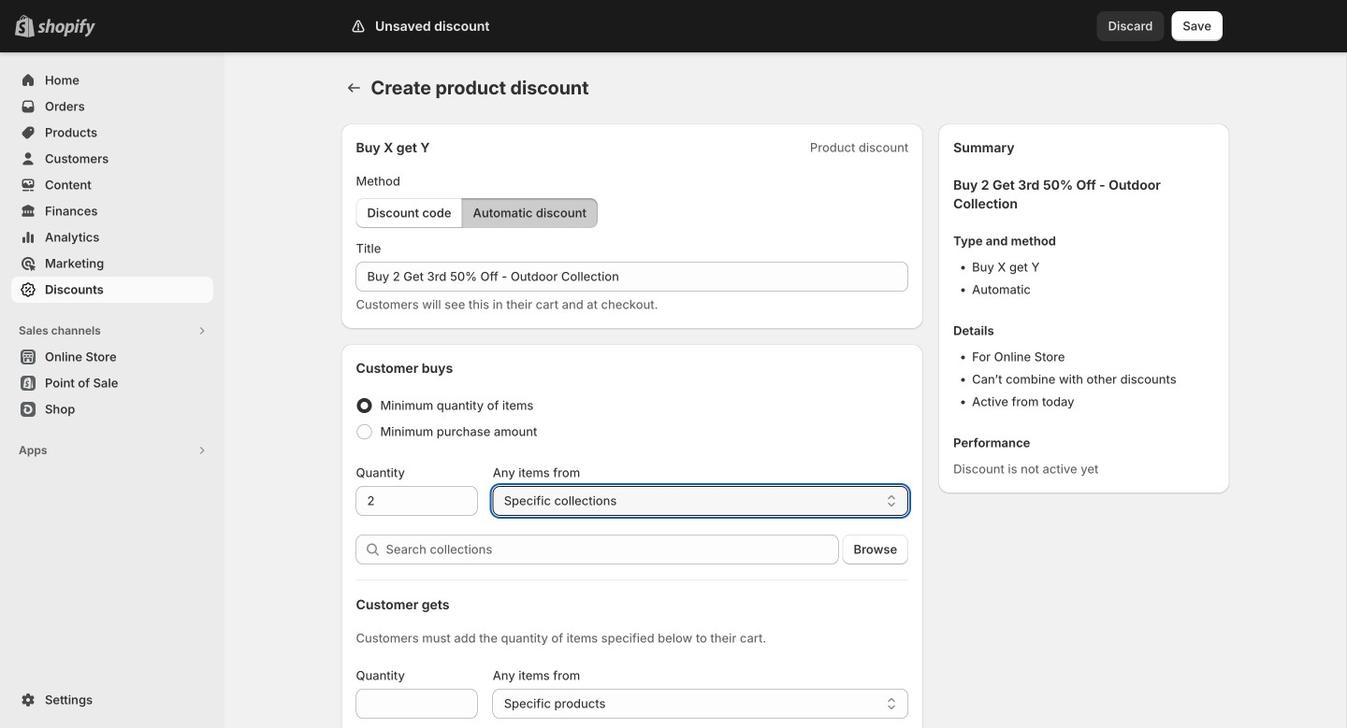 Task type: locate. For each thing, give the bounding box(es) containing it.
None text field
[[356, 487, 478, 517]]

None text field
[[356, 262, 909, 292], [356, 690, 478, 720], [356, 262, 909, 292], [356, 690, 478, 720]]

shopify image
[[37, 18, 95, 37]]



Task type: describe. For each thing, give the bounding box(es) containing it.
Search collections text field
[[386, 535, 839, 565]]



Task type: vqa. For each thing, say whether or not it's contained in the screenshot.
bottommost owner
no



